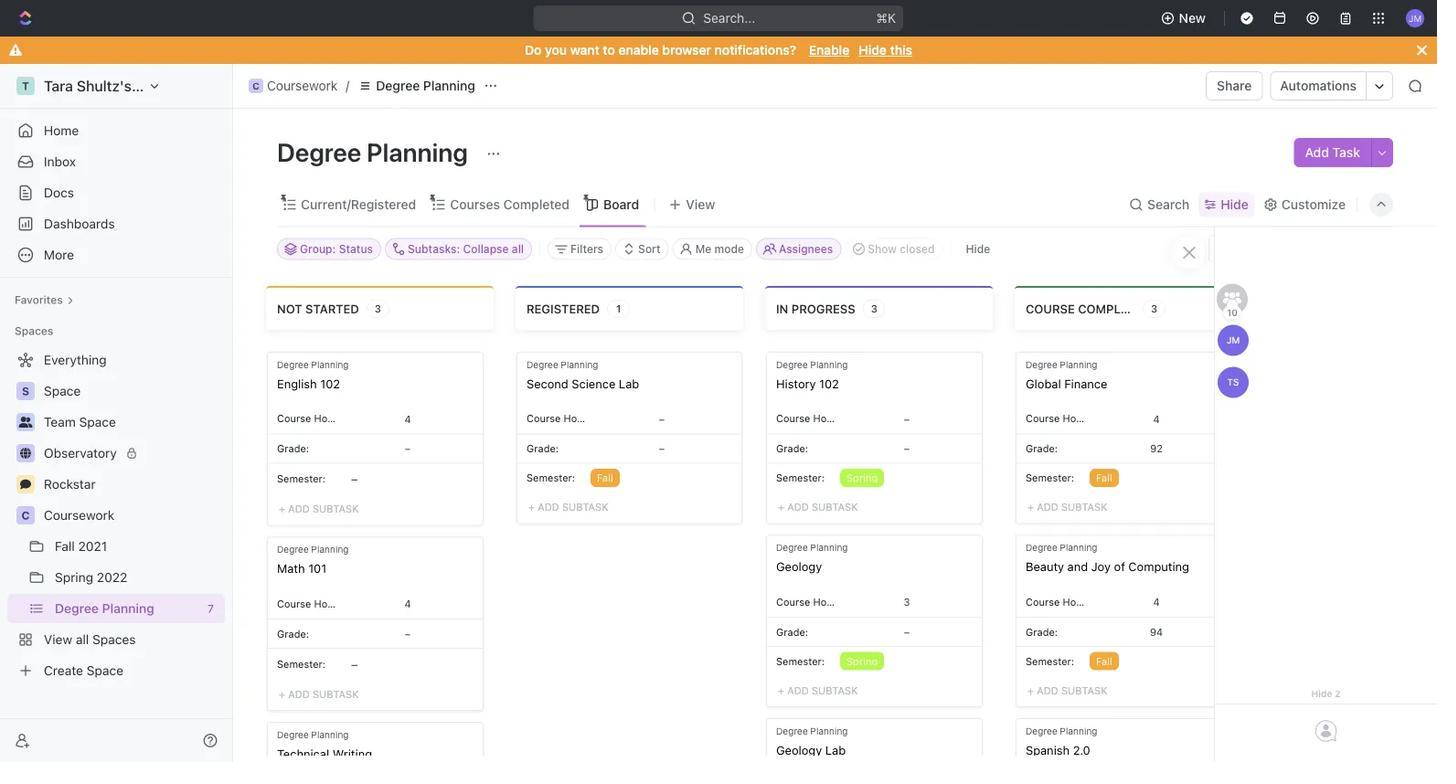 Task type: locate. For each thing, give the bounding box(es) containing it.
tree inside the sidebar navigation
[[7, 346, 225, 686]]

spaces down favorites
[[15, 325, 53, 337]]

filters
[[571, 243, 603, 256]]

coursework, , element
[[249, 79, 263, 93], [16, 506, 35, 525]]

hide inside hide button
[[966, 243, 990, 256]]

planning inside degree planning geology
[[811, 542, 848, 553]]

degree planning link down spring 2022 link
[[55, 594, 200, 624]]

degree planning technical writing
[[277, 729, 372, 760]]

grade: down the second
[[527, 442, 559, 454]]

and
[[1068, 560, 1088, 573]]

new button
[[1153, 4, 1217, 33]]

1 vertical spatial – button
[[341, 649, 474, 679]]

semester: for english 102
[[277, 472, 326, 484]]

docs
[[44, 185, 74, 200]]

spring button
[[840, 469, 974, 487], [840, 652, 974, 670]]

1 vertical spatial degree planning link
[[55, 594, 200, 624]]

3 inside course completed 3
[[1151, 303, 1157, 315]]

coursework
[[267, 78, 338, 93], [44, 508, 115, 523]]

add for 101's – dropdown button
[[288, 688, 310, 700]]

92
[[1150, 443, 1163, 454]]

group:
[[300, 243, 336, 256]]

hide right search
[[1221, 197, 1249, 212]]

1 horizontal spatial 102
[[819, 376, 839, 390]]

completed
[[1078, 301, 1151, 315]]

geology inside degree planning geology lab
[[776, 743, 822, 757]]

degree inside degree planning geology lab
[[776, 726, 808, 736]]

hide
[[859, 43, 887, 58], [1221, 197, 1249, 212], [966, 243, 990, 256], [1311, 688, 1333, 699]]

enable
[[809, 43, 850, 58]]

s
[[22, 385, 29, 398]]

0 vertical spatial spaces
[[15, 325, 53, 337]]

coursework up fall 2021
[[44, 508, 115, 523]]

inbox link
[[7, 147, 225, 176]]

– button for second science lab
[[591, 435, 733, 462]]

geology for geology
[[776, 560, 822, 573]]

hours:
[[314, 413, 346, 424], [564, 413, 595, 424], [813, 413, 845, 424], [1063, 413, 1094, 424], [813, 596, 845, 608], [1063, 596, 1094, 608], [314, 598, 346, 610]]

+ add subtask for second science lab
[[528, 501, 608, 513]]

geology for geology lab
[[776, 743, 822, 757]]

current/registered
[[301, 197, 416, 212]]

course hours: for english 102
[[277, 413, 346, 424]]

do
[[525, 43, 542, 58]]

degree planning up and
[[1026, 542, 1098, 553]]

space inside space link
[[44, 384, 81, 399]]

degree planning up spanish 2.0
[[1026, 726, 1098, 736]]

1 horizontal spatial spaces
[[92, 632, 136, 647]]

– button
[[341, 464, 474, 494], [341, 649, 474, 679]]

coursework, , element inside tree
[[16, 506, 35, 525]]

2 102 from the left
[[819, 376, 839, 390]]

hide left 2
[[1311, 688, 1333, 699]]

94 button
[[1090, 618, 1223, 646]]

degree planning link right /
[[353, 75, 480, 97]]

grade: down degree planning geology
[[776, 626, 808, 638]]

geology inside degree planning geology
[[776, 560, 822, 573]]

new
[[1179, 11, 1206, 26]]

tree containing everything
[[7, 346, 225, 686]]

spring for geology
[[847, 655, 878, 667]]

hide inside hide dropdown button
[[1221, 197, 1249, 212]]

view all spaces
[[44, 632, 136, 647]]

view button
[[662, 183, 722, 226]]

course down degree planning geology
[[776, 596, 810, 608]]

all up create space
[[76, 632, 89, 647]]

space inside create space link
[[87, 663, 123, 678]]

computing
[[1129, 560, 1189, 573]]

+ add subtask for history 102
[[778, 501, 858, 513]]

1 horizontal spatial c
[[253, 80, 259, 91]]

beauty and joy of computing
[[1026, 560, 1189, 573]]

grade: down history
[[776, 442, 808, 454]]

1 vertical spatial all
[[76, 632, 89, 647]]

1 vertical spatial spring
[[55, 570, 93, 585]]

course hours: down history
[[776, 413, 845, 424]]

– for – dropdown button related to 102
[[351, 472, 358, 485]]

search button
[[1124, 192, 1195, 218]]

space inside team space link
[[79, 415, 116, 430]]

1 vertical spatial lab
[[825, 743, 846, 757]]

customize button
[[1258, 192, 1351, 218]]

+ for english 102
[[279, 503, 285, 515]]

subtask for english 102
[[313, 503, 359, 515]]

observatory
[[44, 446, 117, 461]]

course down the global
[[1026, 413, 1060, 424]]

1 horizontal spatial jm
[[1409, 13, 1422, 23]]

tree
[[7, 346, 225, 686]]

comment image
[[20, 479, 31, 490]]

add for spring dropdown button related to history 102
[[787, 501, 809, 513]]

spring inside tree
[[55, 570, 93, 585]]

102 inside degree planning history 102
[[819, 376, 839, 390]]

0 vertical spatial spring button
[[840, 469, 974, 487]]

hide 2
[[1311, 688, 1341, 699]]

1 horizontal spatial coursework, , element
[[249, 79, 263, 93]]

hide button
[[1199, 192, 1254, 218]]

hours: down finance
[[1063, 413, 1094, 424]]

0 horizontal spatial view
[[44, 632, 72, 647]]

team space
[[44, 415, 116, 430]]

102 right english
[[320, 376, 340, 390]]

0 horizontal spatial c
[[22, 509, 30, 522]]

102 inside degree planning english 102
[[320, 376, 340, 390]]

view
[[686, 197, 715, 212], [44, 632, 72, 647]]

grade: down math
[[277, 627, 309, 639]]

share button
[[1206, 71, 1263, 101]]

1 – button from the top
[[341, 464, 474, 494]]

2 – button from the top
[[341, 649, 474, 679]]

team
[[44, 415, 76, 430]]

+ add subtask for geology
[[778, 684, 858, 696]]

fall button
[[591, 469, 733, 487], [1090, 469, 1223, 487], [1090, 652, 1223, 670]]

board
[[603, 197, 639, 212]]

c inside the sidebar navigation
[[22, 509, 30, 522]]

0 horizontal spatial coursework, , element
[[16, 506, 35, 525]]

1 vertical spatial spring button
[[840, 652, 974, 670]]

2 vertical spatial space
[[87, 663, 123, 678]]

hours: down degree planning history 102
[[813, 413, 845, 424]]

course down english
[[277, 413, 311, 424]]

course down the second
[[527, 413, 561, 424]]

home
[[44, 123, 79, 138]]

fall for 94
[[1096, 655, 1112, 667]]

+ for second science lab
[[528, 501, 535, 513]]

view inside view button
[[686, 197, 715, 212]]

degree planning inside tree
[[55, 601, 154, 616]]

1 horizontal spatial view
[[686, 197, 715, 212]]

course hours: down degree planning geology
[[776, 596, 845, 608]]

0 vertical spatial all
[[512, 243, 524, 256]]

progress
[[792, 301, 855, 315]]

coursework, , element down the "comment" icon
[[16, 506, 35, 525]]

2 spring button from the top
[[840, 652, 974, 670]]

view up create
[[44, 632, 72, 647]]

+ for history 102
[[778, 501, 784, 513]]

view inside view all spaces link
[[44, 632, 72, 647]]

geology
[[776, 560, 822, 573], [776, 743, 822, 757]]

course for second science lab
[[527, 413, 561, 424]]

2 vertical spatial spring
[[847, 655, 878, 667]]

space for team
[[79, 415, 116, 430]]

hours: down degree planning geology
[[813, 596, 845, 608]]

beauty
[[1026, 560, 1064, 573]]

hide right closed in the top of the page
[[966, 243, 990, 256]]

course
[[277, 413, 311, 424], [527, 413, 561, 424], [776, 413, 810, 424], [1026, 413, 1060, 424], [776, 596, 810, 608], [1026, 596, 1060, 608], [277, 598, 311, 610]]

c for c coursework /
[[253, 80, 259, 91]]

0 vertical spatial spring
[[847, 472, 878, 484]]

degree planning
[[376, 78, 475, 93], [277, 137, 473, 167], [1026, 359, 1098, 369], [1026, 542, 1098, 553], [55, 601, 154, 616], [1026, 726, 1098, 736]]

c down the "comment" icon
[[22, 509, 30, 522]]

1 vertical spatial c
[[22, 509, 30, 522]]

joy
[[1091, 560, 1111, 573]]

102 for english 102
[[320, 376, 340, 390]]

filters button
[[548, 238, 612, 260]]

degree inside degree planning english 102
[[277, 359, 309, 369]]

space up observatory
[[79, 415, 116, 430]]

1 vertical spatial coursework
[[44, 508, 115, 523]]

+ for geology
[[778, 684, 784, 696]]

you
[[545, 43, 567, 58]]

1 vertical spatial coursework, , element
[[16, 506, 35, 525]]

2 geology from the top
[[776, 743, 822, 757]]

0 vertical spatial jm
[[1409, 13, 1422, 23]]

closed
[[900, 243, 935, 256]]

c right 'workspace' in the left of the page
[[253, 80, 259, 91]]

1 horizontal spatial lab
[[825, 743, 846, 757]]

0 vertical spatial view
[[686, 197, 715, 212]]

spaces
[[15, 325, 53, 337], [92, 632, 136, 647]]

course hours: down 101
[[277, 598, 346, 610]]

course down beauty
[[1026, 596, 1060, 608]]

102 right history
[[819, 376, 839, 390]]

0 vertical spatial space
[[44, 384, 81, 399]]

search
[[1147, 197, 1190, 212]]

docs link
[[7, 178, 225, 208]]

– for 101's – dropdown button
[[351, 657, 358, 671]]

spring 2022
[[55, 570, 127, 585]]

observatory link
[[44, 439, 221, 468]]

ts
[[1227, 377, 1239, 388]]

1 horizontal spatial all
[[512, 243, 524, 256]]

0 horizontal spatial 102
[[320, 376, 340, 390]]

course hours: down the second
[[527, 413, 595, 424]]

add task button
[[1294, 138, 1371, 167]]

course hours: down english
[[277, 413, 346, 424]]

1 102 from the left
[[320, 376, 340, 390]]

0 vertical spatial coursework
[[267, 78, 338, 93]]

coursework left /
[[267, 78, 338, 93]]

want
[[570, 43, 600, 58]]

coursework, , element right 'workspace' in the left of the page
[[249, 79, 263, 93]]

space up team
[[44, 384, 81, 399]]

4
[[404, 413, 411, 425], [1153, 413, 1160, 425], [1153, 596, 1160, 608], [404, 598, 411, 610]]

view up me
[[686, 197, 715, 212]]

grade: down english
[[277, 442, 309, 454]]

degree inside degree planning technical writing
[[277, 729, 309, 740]]

hours: down degree planning english 102
[[314, 413, 346, 424]]

1 horizontal spatial degree planning link
[[353, 75, 480, 97]]

course down math
[[277, 598, 311, 610]]

add
[[1305, 145, 1329, 160], [538, 501, 559, 513], [787, 501, 809, 513], [1037, 501, 1058, 513], [288, 503, 310, 515], [787, 684, 809, 696], [1037, 684, 1058, 696], [288, 688, 310, 700]]

globe image
[[20, 448, 31, 459]]

0 vertical spatial c
[[253, 80, 259, 91]]

grade: for geology
[[776, 626, 808, 638]]

0 horizontal spatial lab
[[619, 376, 639, 390]]

0 vertical spatial coursework, , element
[[249, 79, 263, 93]]

c inside c coursework /
[[253, 80, 259, 91]]

all
[[512, 243, 524, 256], [76, 632, 89, 647]]

jm
[[1409, 13, 1422, 23], [1227, 335, 1240, 346]]

1 geology from the top
[[776, 560, 822, 573]]

spring for history 102
[[847, 472, 878, 484]]

course down history
[[776, 413, 810, 424]]

inbox
[[44, 154, 76, 169]]

0 vertical spatial lab
[[619, 376, 639, 390]]

grade: for second science lab
[[527, 442, 559, 454]]

c for c
[[22, 509, 30, 522]]

hours: down and
[[1063, 596, 1094, 608]]

–
[[659, 413, 665, 425], [904, 413, 910, 425], [405, 443, 411, 454], [659, 443, 665, 454], [904, 443, 910, 454], [351, 472, 358, 485], [904, 626, 910, 638], [405, 628, 411, 640], [351, 657, 358, 671]]

0 vertical spatial – button
[[341, 464, 474, 494]]

102 for history 102
[[819, 376, 839, 390]]

view button
[[662, 192, 722, 218]]

hours: down 101
[[314, 598, 346, 610]]

all right collapse
[[512, 243, 524, 256]]

1 spring button from the top
[[840, 469, 974, 487]]

grade: down the global
[[1026, 442, 1058, 454]]

+ add subtask for math 101
[[279, 688, 359, 700]]

space
[[44, 384, 81, 399], [79, 415, 116, 430], [87, 663, 123, 678]]

add for spring dropdown button related to geology
[[787, 684, 809, 696]]

1 vertical spatial view
[[44, 632, 72, 647]]

started
[[305, 301, 359, 315]]

rockstar
[[44, 477, 96, 492]]

spaces up create space link
[[92, 632, 136, 647]]

c
[[253, 80, 259, 91], [22, 509, 30, 522]]

create space link
[[7, 656, 221, 686]]

0 horizontal spatial all
[[76, 632, 89, 647]]

to
[[603, 43, 615, 58]]

– button for 101
[[341, 649, 474, 679]]

1 vertical spatial space
[[79, 415, 116, 430]]

course hours: for second science lab
[[527, 413, 595, 424]]

course hours: for history 102
[[776, 413, 845, 424]]

1 vertical spatial jm
[[1227, 335, 1240, 346]]

subtask for math 101
[[313, 688, 359, 700]]

0 vertical spatial geology
[[776, 560, 822, 573]]

dashboards
[[44, 216, 115, 231]]

sort
[[638, 243, 661, 256]]

hours: down science
[[564, 413, 595, 424]]

planning inside degree planning geology lab
[[811, 726, 848, 736]]

semester: for history 102
[[776, 471, 825, 483]]

0 horizontal spatial coursework
[[44, 508, 115, 523]]

me mode button
[[673, 238, 752, 260]]

in
[[776, 301, 788, 315]]

– for english 102's – button
[[405, 443, 411, 454]]

task
[[1333, 145, 1360, 160]]

space down view all spaces link
[[87, 663, 123, 678]]

everything
[[44, 352, 107, 368]]

degree inside degree planning geology
[[776, 542, 808, 553]]

0 horizontal spatial jm
[[1227, 335, 1240, 346]]

10
[[1227, 308, 1238, 318]]

grade: for history 102
[[776, 442, 808, 454]]

spring button for history 102
[[840, 469, 974, 487]]

1 vertical spatial geology
[[776, 743, 822, 757]]

degree planning down 2022
[[55, 601, 154, 616]]

0 horizontal spatial degree planning link
[[55, 594, 200, 624]]

1 vertical spatial spaces
[[92, 632, 136, 647]]

more button
[[7, 240, 225, 270]]

4 button
[[341, 405, 474, 433], [1090, 405, 1223, 433], [1090, 588, 1223, 616], [341, 590, 474, 618]]



Task type: vqa. For each thing, say whether or not it's contained in the screenshot.


Task type: describe. For each thing, give the bounding box(es) containing it.
spaces inside tree
[[92, 632, 136, 647]]

grade: down beauty
[[1026, 626, 1058, 638]]

planning inside degree planning second science lab
[[561, 359, 598, 369]]

– for – button related to math 101
[[405, 628, 411, 640]]

course for history 102
[[776, 413, 810, 424]]

course for math 101
[[277, 598, 311, 610]]

– button for history 102
[[840, 435, 974, 462]]

spring button for geology
[[840, 652, 974, 670]]

share
[[1217, 78, 1252, 93]]

degree inside tree
[[55, 601, 99, 616]]

english
[[277, 376, 317, 390]]

team space link
[[44, 408, 221, 437]]

hide left this
[[859, 43, 887, 58]]

favorites
[[15, 293, 63, 306]]

0 horizontal spatial spaces
[[15, 325, 53, 337]]

rockstar link
[[44, 470, 221, 499]]

assignees button
[[756, 238, 841, 260]]

degree inside degree planning math 101
[[277, 544, 309, 555]]

create
[[44, 663, 83, 678]]

writing
[[333, 747, 372, 760]]

space, , element
[[16, 382, 35, 400]]

view all spaces link
[[7, 625, 221, 655]]

– button for geology
[[840, 618, 974, 646]]

course hours: for geology
[[776, 596, 845, 608]]

dashboards link
[[7, 209, 225, 239]]

fall for –
[[597, 472, 613, 484]]

space for create
[[87, 663, 123, 678]]

planning inside degree planning technical writing
[[311, 729, 349, 740]]

planning inside degree planning math 101
[[311, 544, 349, 555]]

fall for 92
[[1096, 472, 1112, 484]]

semester: for second science lab
[[527, 471, 575, 483]]

lab inside degree planning second science lab
[[619, 376, 639, 390]]

planning inside the sidebar navigation
[[102, 601, 154, 616]]

hours: for history 102
[[813, 413, 845, 424]]

workspace
[[135, 77, 211, 95]]

course hours: down global finance
[[1026, 413, 1094, 424]]

not
[[277, 301, 302, 315]]

lab inside degree planning geology lab
[[825, 743, 846, 757]]

me
[[695, 243, 712, 256]]

coursework inside coursework link
[[44, 508, 115, 523]]

notifications?
[[715, 43, 796, 58]]

2022
[[97, 570, 127, 585]]

this
[[890, 43, 912, 58]]

show closed
[[868, 243, 935, 256]]

subtasks:
[[408, 243, 460, 256]]

3 button
[[840, 588, 974, 616]]

course for geology
[[776, 596, 810, 608]]

– button for 102
[[341, 464, 474, 494]]

+ add subtask for english 102
[[279, 503, 359, 515]]

degree planning up global finance
[[1026, 359, 1098, 369]]

semester: for geology
[[776, 655, 825, 667]]

add for beauty and joy of computing fall "dropdown button"
[[1037, 684, 1058, 696]]

degree inside degree planning second science lab
[[527, 359, 558, 369]]

favorites button
[[7, 289, 81, 311]]

fall inside tree
[[55, 539, 75, 554]]

t
[[22, 80, 29, 92]]

add for – dropdown button related to 102
[[288, 503, 310, 515]]

finance
[[1064, 376, 1108, 390]]

spanish
[[1026, 743, 1070, 757]]

fall button for beauty and joy of computing
[[1090, 652, 1223, 670]]

course hours: for math 101
[[277, 598, 346, 610]]

technical
[[277, 747, 329, 760]]

course completed 3
[[1026, 301, 1157, 315]]

show
[[868, 243, 897, 256]]

add for fall "dropdown button" related to global finance
[[1037, 501, 1058, 513]]

sort button
[[615, 238, 669, 260]]

more
[[44, 247, 74, 262]]

do you want to enable browser notifications? enable hide this
[[525, 43, 912, 58]]

sidebar navigation
[[0, 64, 237, 762]]

2021
[[78, 539, 107, 554]]

– for geology's – button
[[904, 626, 910, 638]]

grade: for math 101
[[277, 627, 309, 639]]

fall 2021 link
[[55, 532, 221, 561]]

mode
[[715, 243, 744, 256]]

enable
[[618, 43, 659, 58]]

current/registered link
[[297, 192, 416, 218]]

degree inside degree planning history 102
[[776, 359, 808, 369]]

3 inside 'button'
[[904, 596, 910, 608]]

semester: for math 101
[[277, 658, 326, 670]]

degree planning second science lab
[[527, 359, 639, 390]]

global
[[1026, 376, 1061, 390]]

planning inside degree planning english 102
[[311, 359, 349, 369]]

hide button
[[959, 238, 998, 260]]

view for view
[[686, 197, 715, 212]]

add inside add task button
[[1305, 145, 1329, 160]]

Search tasks... text field
[[1210, 235, 1392, 263]]

status
[[339, 243, 373, 256]]

all inside the sidebar navigation
[[76, 632, 89, 647]]

– for – button for history 102
[[904, 443, 910, 454]]

degree planning english 102
[[277, 359, 349, 390]]

shultz's
[[77, 77, 132, 95]]

hours: for math 101
[[314, 598, 346, 610]]

1 horizontal spatial coursework
[[267, 78, 338, 93]]

jm inside dropdown button
[[1409, 13, 1422, 23]]

view for view all spaces
[[44, 632, 72, 647]]

subtask for history 102
[[812, 501, 858, 513]]

+ for math 101
[[279, 688, 285, 700]]

jm button
[[1401, 4, 1430, 33]]

collapse
[[463, 243, 509, 256]]

course
[[1026, 301, 1075, 315]]

assignees
[[779, 243, 833, 256]]

c coursework /
[[253, 78, 350, 93]]

fall button for global finance
[[1090, 469, 1223, 487]]

courses
[[450, 197, 500, 212]]

– button for english 102
[[341, 435, 474, 462]]

not started
[[277, 301, 359, 315]]

101
[[308, 561, 327, 575]]

automations button
[[1271, 72, 1366, 100]]

– for – button for second science lab
[[659, 443, 665, 454]]

planning inside degree planning history 102
[[811, 359, 848, 369]]

⌘k
[[876, 11, 896, 26]]

subtask for second science lab
[[562, 501, 608, 513]]

tara shultz's workspace, , element
[[16, 77, 35, 95]]

course for english 102
[[277, 413, 311, 424]]

degree planning geology lab
[[776, 726, 848, 757]]

user group image
[[19, 417, 32, 428]]

in progress
[[776, 301, 855, 315]]

course hours: down beauty
[[1026, 596, 1094, 608]]

2
[[1335, 688, 1341, 699]]

– button for math 101
[[341, 620, 474, 647]]

search...
[[704, 11, 756, 26]]

degree planning right /
[[376, 78, 475, 93]]

degree planning link inside tree
[[55, 594, 200, 624]]

coursework link
[[44, 501, 221, 530]]

0 vertical spatial degree planning link
[[353, 75, 480, 97]]

subtask for geology
[[812, 684, 858, 696]]

fall 2021
[[55, 539, 107, 554]]

create space
[[44, 663, 123, 678]]

1
[[616, 303, 621, 315]]

customize
[[1282, 197, 1346, 212]]

hours: for english 102
[[314, 413, 346, 424]]

grade: for english 102
[[277, 442, 309, 454]]

hours: for second science lab
[[564, 413, 595, 424]]

spring 2022 link
[[55, 563, 221, 592]]

me mode
[[695, 243, 744, 256]]

registered
[[527, 301, 600, 315]]

tara
[[44, 77, 73, 95]]

degree planning up current/registered
[[277, 137, 473, 167]]

hours: for geology
[[813, 596, 845, 608]]

subtasks: collapse all
[[408, 243, 524, 256]]

of
[[1114, 560, 1125, 573]]

degree planning math 101
[[277, 544, 349, 575]]

board link
[[600, 192, 639, 218]]

2.0
[[1073, 743, 1090, 757]]

courses completed link
[[446, 192, 570, 218]]

7
[[208, 602, 214, 615]]

94
[[1150, 626, 1163, 638]]



